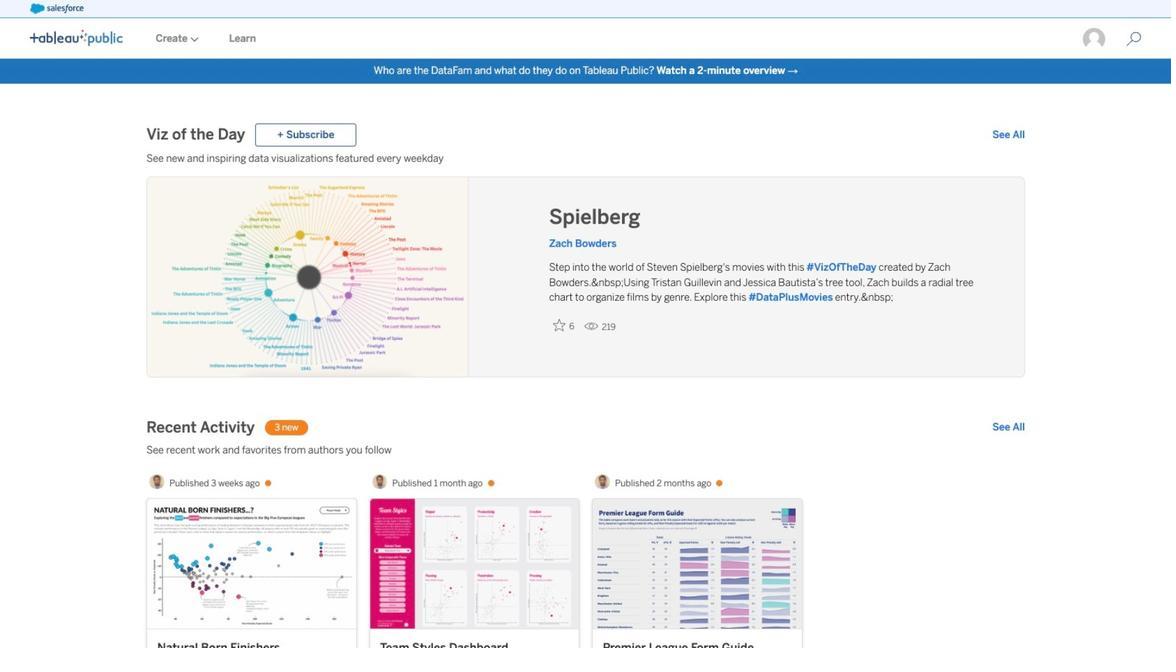 Task type: vqa. For each thing, say whether or not it's contained in the screenshot.
the right Ben Norland image
yes



Task type: locate. For each thing, give the bounding box(es) containing it.
go to search image
[[1112, 31, 1157, 47]]

2 horizontal spatial workbook thumbnail image
[[593, 499, 802, 629]]

gary.orlando image
[[1083, 27, 1107, 51]]

logo image
[[30, 30, 123, 46]]

3 ben norland image from the left
[[595, 474, 610, 489]]

salesforce logo image
[[30, 4, 84, 14]]

see recent work and favorites from authors you follow element
[[147, 443, 1026, 458]]

0 horizontal spatial ben norland image
[[150, 474, 165, 489]]

ben norland image
[[150, 474, 165, 489], [372, 474, 388, 489], [595, 474, 610, 489]]

see all viz of the day element
[[993, 128, 1026, 143]]

see all recent activity element
[[993, 420, 1026, 435]]

2 ben norland image from the left
[[372, 474, 388, 489]]

1 workbook thumbnail image from the left
[[147, 499, 356, 629]]

0 horizontal spatial workbook thumbnail image
[[147, 499, 356, 629]]

workbook thumbnail image
[[147, 499, 356, 629], [370, 499, 579, 629], [593, 499, 802, 629]]

recent activity heading
[[147, 418, 255, 438]]

1 ben norland image from the left
[[150, 474, 165, 489]]

1 horizontal spatial ben norland image
[[372, 474, 388, 489]]

2 horizontal spatial ben norland image
[[595, 474, 610, 489]]

add favorite image
[[553, 319, 566, 332]]

tableau public viz of the day image
[[147, 177, 469, 378]]

1 horizontal spatial workbook thumbnail image
[[370, 499, 579, 629]]



Task type: describe. For each thing, give the bounding box(es) containing it.
viz of the day heading
[[147, 125, 245, 145]]

2 workbook thumbnail image from the left
[[370, 499, 579, 629]]

create image
[[188, 37, 199, 42]]

3 workbook thumbnail image from the left
[[593, 499, 802, 629]]

see new and inspiring data visualizations featured every weekday element
[[147, 152, 1026, 167]]

Add Favorite button
[[549, 315, 580, 336]]

ben norland image for 2nd workbook thumbnail from left
[[372, 474, 388, 489]]

ben norland image for 1st workbook thumbnail from the right
[[595, 474, 610, 489]]

ben norland image for third workbook thumbnail from the right
[[150, 474, 165, 489]]



